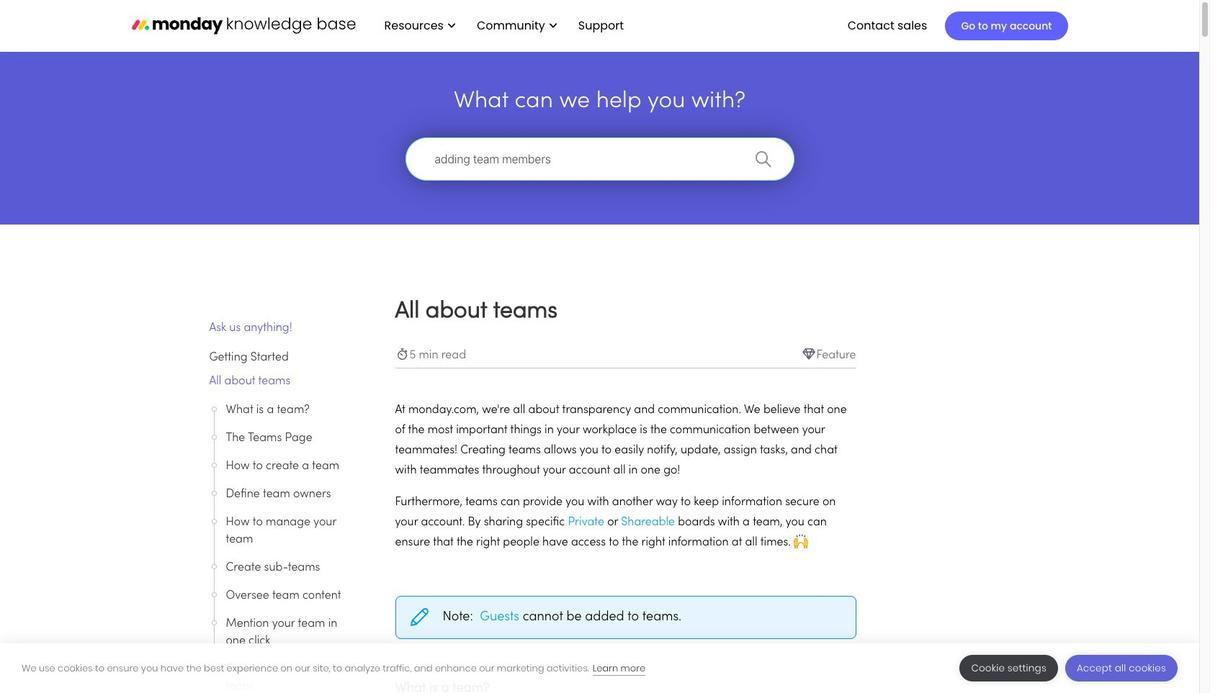 Task type: vqa. For each thing, say whether or not it's contained in the screenshot.
Main element
yes



Task type: locate. For each thing, give the bounding box(es) containing it.
list
[[370, 0, 636, 52]]

monday.com logo image
[[131, 10, 356, 41]]

None search field
[[398, 138, 802, 181]]

main content
[[0, 43, 1200, 694]]

dialog
[[0, 644, 1200, 694]]



Task type: describe. For each thing, give the bounding box(es) containing it.
main element
[[370, 0, 1068, 52]]

Search search field
[[405, 138, 794, 181]]



